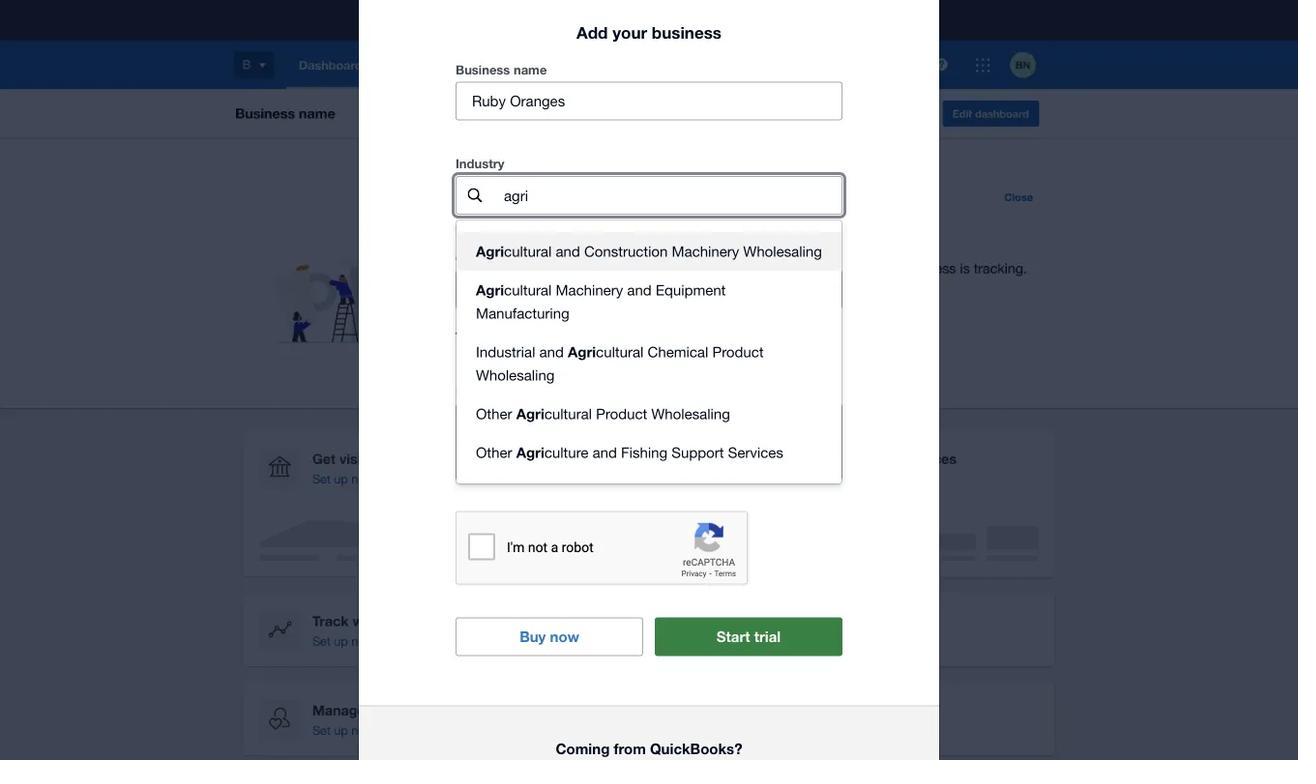 Task type: vqa. For each thing, say whether or not it's contained in the screenshot.
"previous" related to Income 0
no



Task type: describe. For each thing, give the bounding box(es) containing it.
coming
[[556, 741, 610, 758]]

do
[[456, 384, 473, 399]]

you for can't
[[465, 224, 482, 236]]

no, it's just me
[[493, 452, 590, 469]]

wholesaling inside "cultural chemical product wholesaling"
[[476, 367, 555, 384]]

do you have employees? group
[[456, 404, 843, 480]]

fishing
[[621, 444, 668, 461]]

wholesaling inside other agri cultural product wholesaling
[[652, 405, 731, 422]]

can't
[[485, 224, 509, 236]]

culture
[[545, 444, 589, 461]]

if
[[456, 224, 462, 236]]

list box containing agri
[[457, 220, 842, 484]]

manufacturing
[[476, 305, 570, 322]]

buy now button
[[456, 618, 644, 656]]

support
[[672, 444, 724, 461]]

canada)
[[670, 330, 710, 343]]

cultural inside cultural machinery and equipment manufacturing
[[504, 281, 552, 298]]

and inside industrial and agri
[[540, 343, 564, 360]]

industrial and agri
[[476, 343, 596, 361]]

industry
[[456, 156, 505, 171]]

&
[[661, 330, 667, 343]]

chemical
[[648, 343, 709, 360]]

this
[[676, 222, 696, 237]]

cultural inside "cultural chemical product wholesaling"
[[596, 343, 644, 360]]

select
[[599, 222, 633, 237]]

buy now
[[520, 628, 580, 646]]

(us
[[640, 330, 658, 343]]

other for other agri cultural product wholesaling
[[476, 405, 513, 422]]

1 vertical spatial from
[[614, 741, 646, 758]]

(utc-
[[514, 330, 543, 343]]

agri cultural and construction machinery wholesaling
[[476, 243, 823, 260]]

business
[[652, 23, 722, 42]]

search icon image
[[468, 188, 482, 203]]

list
[[700, 222, 715, 237]]

start trial button
[[655, 618, 843, 656]]

2 time from the left
[[614, 330, 637, 343]]

add your business
[[577, 23, 722, 42]]

group containing agri
[[457, 220, 842, 484]]



Task type: locate. For each thing, give the bounding box(es) containing it.
time zone: (utc-05:00) eastern time (us & canada)
[[456, 330, 710, 343]]

other down the have
[[476, 405, 513, 422]]

machinery inside 'agri cultural and construction machinery wholesaling'
[[672, 243, 740, 260]]

wholesaling inside 'agri cultural and construction machinery wholesaling'
[[744, 243, 823, 260]]

1 other from the top
[[476, 405, 513, 422]]

it
[[637, 222, 643, 237]]

country
[[456, 250, 504, 265]]

other for other agri culture and fishing support services
[[476, 444, 513, 461]]

now
[[550, 628, 580, 646]]

1 horizontal spatial product
[[713, 343, 764, 360]]

cultural down employees? at the left bottom
[[545, 405, 592, 422]]

and right me
[[593, 444, 617, 461]]

you inside if you can't find your industry, select it from this list
[[465, 224, 482, 236]]

time left (us
[[614, 330, 637, 343]]

start
[[717, 628, 751, 646]]

1 horizontal spatial machinery
[[672, 243, 740, 260]]

1 horizontal spatial time
[[614, 330, 637, 343]]

1 horizontal spatial from
[[647, 222, 672, 237]]

and inside 'agri cultural and construction machinery wholesaling'
[[556, 243, 581, 260]]

0 vertical spatial other
[[476, 405, 513, 422]]

2 other from the top
[[476, 444, 513, 461]]

zone:
[[484, 330, 511, 343]]

product right chemical
[[713, 343, 764, 360]]

find
[[511, 224, 529, 236]]

other agri culture and fishing support services
[[476, 444, 784, 461]]

0 vertical spatial machinery
[[672, 243, 740, 260]]

just
[[543, 452, 566, 469]]

2 vertical spatial wholesaling
[[652, 405, 731, 422]]

machinery inside cultural machinery and equipment manufacturing
[[556, 281, 624, 298]]

agri down time zone: (utc-05:00) eastern time (us & canada)
[[568, 343, 596, 361]]

1 horizontal spatial wholesaling
[[652, 405, 731, 422]]

your
[[613, 23, 648, 42], [532, 224, 553, 236]]

and down industry,
[[556, 243, 581, 260]]

cultural machinery and equipment manufacturing
[[476, 281, 726, 322]]

machinery down list
[[672, 243, 740, 260]]

0 horizontal spatial machinery
[[556, 281, 624, 298]]

employees?
[[533, 384, 605, 399]]

if you can't find your industry, select it from this list
[[456, 222, 715, 237]]

product
[[713, 343, 764, 360], [596, 405, 648, 422]]

group
[[457, 220, 842, 484]]

name
[[514, 62, 547, 77]]

agri
[[476, 243, 504, 260], [476, 281, 504, 299], [568, 343, 596, 361], [517, 405, 545, 423], [517, 444, 545, 461]]

cultural chemical product wholesaling
[[476, 343, 764, 384]]

you
[[465, 224, 482, 236], [476, 384, 498, 399]]

your right add
[[613, 23, 648, 42]]

product inside other agri cultural product wholesaling
[[596, 405, 648, 422]]

time left zone:
[[456, 330, 481, 343]]

it's
[[520, 452, 539, 469]]

1 time from the left
[[456, 330, 481, 343]]

machinery
[[672, 243, 740, 260], [556, 281, 624, 298]]

construction
[[585, 243, 668, 260]]

start trial
[[717, 628, 781, 646]]

product inside "cultural chemical product wholesaling"
[[713, 343, 764, 360]]

coming from quickbooks?
[[556, 741, 743, 758]]

industrial
[[476, 343, 536, 360]]

me
[[570, 452, 590, 469]]

have
[[502, 384, 530, 399]]

from right coming
[[614, 741, 646, 758]]

eastern
[[575, 330, 611, 343]]

services
[[728, 444, 784, 461]]

1 horizontal spatial your
[[613, 23, 648, 42]]

other agri cultural product wholesaling
[[476, 405, 731, 423]]

1 vertical spatial other
[[476, 444, 513, 461]]

you for have
[[476, 384, 498, 399]]

cultural up manufacturing
[[504, 281, 552, 298]]

other
[[476, 405, 513, 422], [476, 444, 513, 461]]

and down 'agri cultural and construction machinery wholesaling'
[[628, 281, 652, 298]]

do you have employees?
[[456, 384, 605, 399]]

buy
[[520, 628, 546, 646]]

cultural down find
[[504, 243, 552, 260]]

list box
[[457, 220, 842, 484]]

no,
[[493, 452, 516, 469]]

product up 'other agri culture and fishing support services'
[[596, 405, 648, 422]]

0 horizontal spatial from
[[614, 741, 646, 758]]

1 vertical spatial product
[[596, 405, 648, 422]]

0 vertical spatial your
[[613, 23, 648, 42]]

agri down country
[[476, 281, 504, 299]]

other inside other agri cultural product wholesaling
[[476, 405, 513, 422]]

cultural inside 'agri cultural and construction machinery wholesaling'
[[504, 243, 552, 260]]

from right it
[[647, 222, 672, 237]]

0 vertical spatial from
[[647, 222, 672, 237]]

1 vertical spatial your
[[532, 224, 553, 236]]

you right if
[[465, 224, 482, 236]]

2 horizontal spatial wholesaling
[[744, 243, 823, 260]]

cultural inside other agri cultural product wholesaling
[[545, 405, 592, 422]]

agri right no,
[[517, 444, 545, 461]]

and inside 'other agri culture and fishing support services'
[[593, 444, 617, 461]]

time
[[456, 330, 481, 343], [614, 330, 637, 343]]

0 horizontal spatial time
[[456, 330, 481, 343]]

you right the do
[[476, 384, 498, 399]]

05:00)
[[543, 330, 572, 343]]

other inside 'other agri culture and fishing support services'
[[476, 444, 513, 461]]

industry,
[[556, 224, 596, 236]]

Industry field
[[502, 177, 842, 214]]

and down 05:00)
[[540, 343, 564, 360]]

add
[[577, 23, 608, 42]]

cultural
[[504, 243, 552, 260], [504, 281, 552, 298], [596, 343, 644, 360], [545, 405, 592, 422]]

0 horizontal spatial wholesaling
[[476, 367, 555, 384]]

and inside cultural machinery and equipment manufacturing
[[628, 281, 652, 298]]

business
[[456, 62, 510, 77]]

equipment
[[656, 281, 726, 298]]

0 horizontal spatial your
[[532, 224, 553, 236]]

0 horizontal spatial product
[[596, 405, 648, 422]]

0 vertical spatial product
[[713, 343, 764, 360]]

trial
[[755, 628, 781, 646]]

agri down do you have employees?
[[517, 405, 545, 423]]

quickbooks?
[[650, 741, 743, 758]]

yes
[[493, 415, 516, 431]]

select it from this list button
[[599, 222, 715, 237]]

agri down can't
[[476, 243, 504, 260]]

0 vertical spatial wholesaling
[[744, 243, 823, 260]]

machinery up eastern
[[556, 281, 624, 298]]

from
[[647, 222, 672, 237], [614, 741, 646, 758]]

1 vertical spatial you
[[476, 384, 498, 399]]

your inside if you can't find your industry, select it from this list
[[532, 224, 553, 236]]

wholesaling
[[744, 243, 823, 260], [476, 367, 555, 384], [652, 405, 731, 422]]

other down yes
[[476, 444, 513, 461]]

your right find
[[532, 224, 553, 236]]

cultural down eastern
[[596, 343, 644, 360]]

1 vertical spatial machinery
[[556, 281, 624, 298]]

business name
[[456, 62, 547, 77]]

1 vertical spatial wholesaling
[[476, 367, 555, 384]]

and
[[556, 243, 581, 260], [628, 281, 652, 298], [540, 343, 564, 360], [593, 444, 617, 461]]

0 vertical spatial you
[[465, 224, 482, 236]]

Business name field
[[457, 83, 842, 119]]



